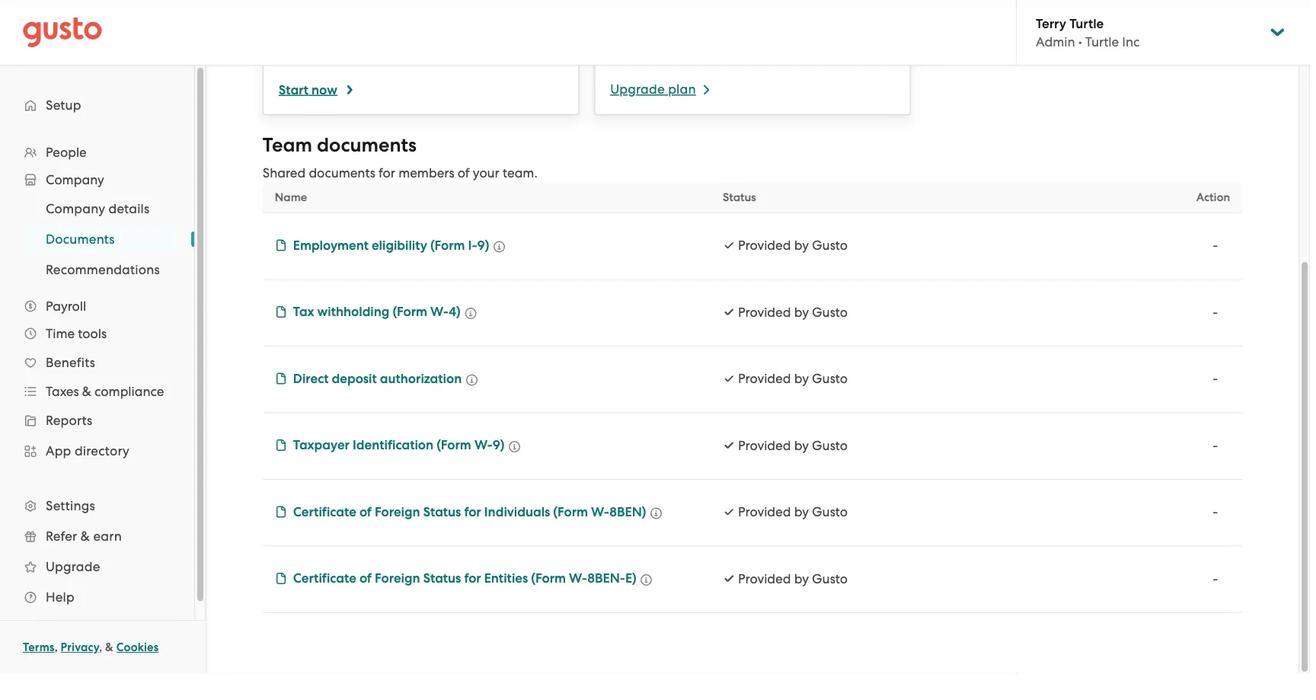 Task type: describe. For each thing, give the bounding box(es) containing it.
9) for employment eligibility (form i-9)
[[477, 237, 489, 253]]

details
[[109, 201, 150, 216]]

recommendations
[[46, 262, 160, 277]]

privacy link
[[61, 641, 99, 654]]

certificate of foreign status for individuals (form w-8ben) link
[[275, 503, 646, 521]]

& for compliance
[[82, 384, 91, 399]]

taxpayer identification (form w-9)
[[293, 437, 505, 453]]

provided for taxpayer identification (form w-9)
[[738, 438, 791, 453]]

company button
[[15, 166, 179, 193]]

certificate of foreign status for individuals (form w-8ben)
[[293, 504, 646, 519]]

provided for tax withholding (form w-4)
[[738, 304, 791, 320]]

documents for team
[[317, 134, 417, 157]]

2 , from the left
[[99, 641, 102, 654]]

provided for certificate of foreign status for individuals (form w-8ben)
[[738, 504, 791, 519]]

provided for certificate of foreign status for entities (form w-8ben-e)
[[738, 571, 791, 586]]

of for individuals
[[359, 504, 372, 519]]

reports link
[[15, 407, 179, 434]]

shared documents for members of your team.
[[263, 165, 538, 181]]

members
[[398, 165, 454, 181]]

certificate for certificate of foreign status for entities (form w-8ben-e)
[[293, 571, 356, 586]]

for for entities
[[464, 571, 481, 586]]

app directory
[[46, 443, 130, 459]]

1 vertical spatial turtle
[[1085, 34, 1119, 49]]

by for employment eligibility (form i-9)
[[794, 238, 809, 253]]

certificate of foreign status for entities (form w-8ben-e) link
[[275, 569, 637, 588]]

of for entities
[[359, 571, 372, 586]]

taxpayer identification (form w-9) link
[[275, 436, 505, 455]]

8ben-
[[587, 571, 625, 586]]

module__icon___slcit image inside employment eligibility (form i-9) link
[[275, 239, 287, 251]]

gusto for certificate of foreign status for individuals (form w-8ben)
[[812, 504, 848, 519]]

payroll button
[[15, 292, 179, 320]]

status for 8ben)
[[423, 504, 461, 519]]

taxes & compliance button
[[15, 378, 179, 405]]

module__icon___slcit image inside tax withholding (form w-4) link
[[275, 306, 287, 318]]

individuals
[[484, 504, 550, 519]]

terms , privacy , & cookies
[[23, 641, 159, 654]]

by for certificate of foreign status for entities (form w-8ben-e)
[[794, 571, 809, 586]]

•
[[1078, 34, 1082, 49]]

9) for taxpayer identification (form w-9)
[[493, 437, 505, 453]]

settings link
[[15, 492, 179, 519]]

0 vertical spatial status
[[723, 190, 756, 204]]

(form for identification
[[437, 437, 471, 453]]

provided by gusto for employment eligibility (form i-9)
[[738, 238, 848, 253]]

by for direct deposit authorization
[[794, 371, 809, 386]]

name
[[275, 190, 307, 204]]

setup link
[[15, 91, 179, 119]]

gusto for employment eligibility (form i-9)
[[812, 238, 848, 253]]

& for earn
[[81, 529, 90, 544]]

refer & earn
[[46, 529, 122, 544]]

upgrade for upgrade
[[46, 559, 100, 574]]

upgrade for upgrade plan
[[610, 82, 665, 97]]

action
[[1196, 190, 1230, 204]]

upgrade plan
[[610, 82, 696, 97]]

4)
[[449, 304, 461, 320]]

upgrade link
[[15, 553, 179, 580]]

refer
[[46, 529, 77, 544]]

company for company
[[46, 172, 104, 187]]

w- up certificate of foreign status for individuals (form w-8ben)
[[474, 437, 493, 453]]

status for 8ben-
[[423, 571, 461, 586]]

provided for direct deposit authorization
[[738, 371, 791, 386]]

now
[[312, 82, 337, 97]]

provided by gusto for direct deposit authorization
[[738, 371, 848, 386]]

company details link
[[27, 195, 179, 222]]

time
[[46, 326, 75, 341]]

team documents
[[263, 134, 417, 157]]

module__icon___slcit image inside direct deposit authorization link
[[275, 372, 287, 385]]

by for taxpayer identification (form w-9)
[[794, 438, 809, 453]]

settings
[[46, 498, 95, 513]]

identification
[[353, 437, 434, 453]]

documents link
[[27, 225, 179, 253]]

time tools
[[46, 326, 107, 341]]

- for certificate of foreign status for entities (form w-8ben-e)
[[1213, 571, 1218, 586]]

- for tax withholding (form w-4)
[[1213, 304, 1218, 320]]

list containing company details
[[0, 193, 194, 285]]

- for certificate of foreign status for individuals (form w-8ben)
[[1213, 504, 1218, 519]]

e)
[[625, 571, 637, 586]]

cookies
[[116, 641, 159, 654]]

terry turtle admin • turtle inc
[[1036, 15, 1140, 49]]

team
[[263, 134, 312, 157]]

start now link
[[263, 0, 579, 115]]

tax
[[293, 304, 314, 320]]

direct
[[293, 371, 329, 386]]

direct deposit authorization
[[293, 371, 462, 386]]

withholding
[[317, 304, 389, 320]]

gusto navigation element
[[0, 66, 194, 637]]

w- up 8ben-
[[591, 504, 609, 519]]

people button
[[15, 139, 179, 166]]

for for individuals
[[464, 504, 481, 519]]



Task type: locate. For each thing, give the bounding box(es) containing it.
3 by from the top
[[794, 371, 809, 386]]

certificate for certificate of foreign status for individuals (form w-8ben)
[[293, 504, 356, 519]]

compliance
[[95, 384, 164, 399]]

(form for eligibility
[[430, 237, 465, 253]]

start now
[[279, 82, 337, 97]]

terry
[[1036, 15, 1066, 31]]

4 provided from the top
[[738, 438, 791, 453]]

1 by from the top
[[794, 238, 809, 253]]

5 provided from the top
[[738, 504, 791, 519]]

9) down your
[[477, 237, 489, 253]]

turtle up •
[[1070, 15, 1104, 31]]

0 vertical spatial 9)
[[477, 237, 489, 253]]

1 horizontal spatial ,
[[99, 641, 102, 654]]

1 vertical spatial foreign
[[375, 571, 420, 586]]

2 vertical spatial for
[[464, 571, 481, 586]]

1 provided from the top
[[738, 238, 791, 253]]

(form inside certificate of foreign status for individuals (form w-8ben) link
[[553, 504, 588, 519]]

upgrade inside upgrade link
[[46, 559, 100, 574]]

& inside refer & earn link
[[81, 529, 90, 544]]

0 vertical spatial of
[[458, 165, 470, 181]]

module__icon___slcit image
[[275, 239, 287, 251], [493, 241, 505, 253], [275, 306, 287, 318], [464, 307, 477, 320], [275, 372, 287, 385], [466, 374, 478, 386], [275, 439, 287, 451], [508, 441, 521, 453], [275, 506, 287, 518], [650, 507, 662, 519], [275, 572, 287, 585], [640, 574, 653, 586]]

(form left i-
[[430, 237, 465, 253]]

benefits link
[[15, 349, 179, 376]]

provided by gusto
[[738, 238, 848, 253], [738, 304, 848, 320], [738, 371, 848, 386], [738, 438, 848, 453], [738, 504, 848, 519], [738, 571, 848, 586]]

certificate inside certificate of foreign status for entities (form w-8ben-e) link
[[293, 571, 356, 586]]

of inside certificate of foreign status for entities (form w-8ben-e) link
[[359, 571, 372, 586]]

6 provided by gusto from the top
[[738, 571, 848, 586]]

(form right entities
[[531, 571, 566, 586]]

0 vertical spatial company
[[46, 172, 104, 187]]

gusto for direct deposit authorization
[[812, 371, 848, 386]]

4 gusto from the top
[[812, 438, 848, 453]]

reports
[[46, 413, 93, 428]]

& left cookies
[[105, 641, 113, 654]]

help
[[46, 590, 75, 605]]

- for taxpayer identification (form w-9)
[[1213, 438, 1218, 453]]

list containing people
[[0, 139, 194, 612]]

privacy
[[61, 641, 99, 654]]

0 vertical spatial documents
[[317, 134, 417, 157]]

documents
[[46, 232, 115, 247]]

plan
[[668, 82, 696, 97]]

&
[[82, 384, 91, 399], [81, 529, 90, 544], [105, 641, 113, 654]]

documents for shared
[[309, 165, 375, 181]]

list
[[0, 139, 194, 612], [0, 193, 194, 285]]

1 vertical spatial company
[[46, 201, 105, 216]]

0 horizontal spatial ,
[[55, 641, 58, 654]]

provided by gusto for tax withholding (form w-4)
[[738, 304, 848, 320]]

3 gusto from the top
[[812, 371, 848, 386]]

5 by from the top
[[794, 504, 809, 519]]

module__icon___slcit image inside certificate of foreign status for entities (form w-8ben-e) link
[[275, 572, 287, 585]]

taxpayer
[[293, 437, 350, 453]]

1 provided by gusto from the top
[[738, 238, 848, 253]]

5 gusto from the top
[[812, 504, 848, 519]]

turtle
[[1070, 15, 1104, 31], [1085, 34, 1119, 49]]

2 list from the top
[[0, 193, 194, 285]]

1 vertical spatial &
[[81, 529, 90, 544]]

(form right identification
[[437, 437, 471, 453]]

1 gusto from the top
[[812, 238, 848, 253]]

cookies button
[[116, 638, 159, 657]]

gusto for certificate of foreign status for entities (form w-8ben-e)
[[812, 571, 848, 586]]

your
[[473, 165, 499, 181]]

by for certificate of foreign status for individuals (form w-8ben)
[[794, 504, 809, 519]]

1 foreign from the top
[[375, 504, 420, 519]]

1 vertical spatial status
[[423, 504, 461, 519]]

certificate inside certificate of foreign status for individuals (form w-8ben) link
[[293, 504, 356, 519]]

company for company details
[[46, 201, 105, 216]]

-
[[1213, 238, 1218, 253], [1213, 304, 1218, 320], [1213, 371, 1218, 386], [1213, 438, 1218, 453], [1213, 504, 1218, 519], [1213, 571, 1218, 586]]

module__icon___slcit image inside certificate of foreign status for individuals (form w-8ben) link
[[275, 506, 287, 518]]

- for employment eligibility (form i-9)
[[1213, 238, 1218, 253]]

provided by gusto for taxpayer identification (form w-9)
[[738, 438, 848, 453]]

(form right individuals
[[553, 504, 588, 519]]

earn
[[93, 529, 122, 544]]

app directory link
[[15, 437, 179, 465]]

payroll
[[46, 299, 86, 314]]

refer & earn link
[[15, 523, 179, 550]]

tools
[[78, 326, 107, 341]]

company
[[46, 172, 104, 187], [46, 201, 105, 216]]

foreign for individuals
[[375, 504, 420, 519]]

employment eligibility (form i-9)
[[293, 237, 489, 253]]

employment
[[293, 237, 369, 253]]

4 - from the top
[[1213, 438, 1218, 453]]

taxes & compliance
[[46, 384, 164, 399]]

gusto for taxpayer identification (form w-9)
[[812, 438, 848, 453]]

gusto
[[812, 238, 848, 253], [812, 304, 848, 320], [812, 371, 848, 386], [812, 438, 848, 453], [812, 504, 848, 519], [812, 571, 848, 586]]

direct deposit authorization link
[[275, 369, 462, 388]]

6 by from the top
[[794, 571, 809, 586]]

2 vertical spatial status
[[423, 571, 461, 586]]

(form inside employment eligibility (form i-9) link
[[430, 237, 465, 253]]

(form inside tax withholding (form w-4) link
[[393, 304, 427, 320]]

documents up shared documents for members of your team.
[[317, 134, 417, 157]]

upgrade down the refer & earn
[[46, 559, 100, 574]]

setup
[[46, 97, 81, 113]]

inc
[[1122, 34, 1140, 49]]

employment eligibility (form i-9) link
[[275, 236, 489, 255]]

2 - from the top
[[1213, 304, 1218, 320]]

for left entities
[[464, 571, 481, 586]]

1 vertical spatial certificate
[[293, 571, 356, 586]]

2 gusto from the top
[[812, 304, 848, 320]]

foreign for entities
[[375, 571, 420, 586]]

& right taxes at bottom left
[[82, 384, 91, 399]]

1 vertical spatial of
[[359, 504, 372, 519]]

deposit
[[332, 371, 377, 386]]

(form inside certificate of foreign status for entities (form w-8ben-e) link
[[531, 571, 566, 586]]

0 horizontal spatial 9)
[[477, 237, 489, 253]]

authorization
[[380, 371, 462, 386]]

(form for withholding
[[393, 304, 427, 320]]

5 provided by gusto from the top
[[738, 504, 848, 519]]

company inside "dropdown button"
[[46, 172, 104, 187]]

6 - from the top
[[1213, 571, 1218, 586]]

upgrade
[[610, 82, 665, 97], [46, 559, 100, 574]]

start
[[279, 82, 308, 97]]

directory
[[75, 443, 130, 459]]

by for tax withholding (form w-4)
[[794, 304, 809, 320]]

5 - from the top
[[1213, 504, 1218, 519]]

company down people
[[46, 172, 104, 187]]

entities
[[484, 571, 528, 586]]

0 vertical spatial foreign
[[375, 504, 420, 519]]

2 vertical spatial of
[[359, 571, 372, 586]]

1 - from the top
[[1213, 238, 1218, 253]]

company details
[[46, 201, 150, 216]]

3 - from the top
[[1213, 371, 1218, 386]]

2 provided from the top
[[738, 304, 791, 320]]

1 horizontal spatial upgrade
[[610, 82, 665, 97]]

home image
[[23, 17, 102, 48]]

4 by from the top
[[794, 438, 809, 453]]

team.
[[503, 165, 538, 181]]

gusto for tax withholding (form w-4)
[[812, 304, 848, 320]]

provided
[[738, 238, 791, 253], [738, 304, 791, 320], [738, 371, 791, 386], [738, 438, 791, 453], [738, 504, 791, 519], [738, 571, 791, 586]]

app
[[46, 443, 71, 459]]

time tools button
[[15, 320, 179, 347]]

0 horizontal spatial upgrade
[[46, 559, 100, 574]]

people
[[46, 145, 87, 160]]

certificate of foreign status for entities (form w-8ben-e)
[[293, 571, 637, 586]]

2 by from the top
[[794, 304, 809, 320]]

upgrade left plan
[[610, 82, 665, 97]]

eligibility
[[372, 237, 427, 253]]

i-
[[468, 237, 477, 253]]

6 gusto from the top
[[812, 571, 848, 586]]

1 horizontal spatial 9)
[[493, 437, 505, 453]]

turtle right •
[[1085, 34, 1119, 49]]

1 vertical spatial for
[[464, 504, 481, 519]]

9) up individuals
[[493, 437, 505, 453]]

admin
[[1036, 34, 1075, 49]]

tax withholding (form w-4) link
[[275, 303, 461, 321]]

(form left 4)
[[393, 304, 427, 320]]

status
[[723, 190, 756, 204], [423, 504, 461, 519], [423, 571, 461, 586]]

provided by gusto for certificate of foreign status for individuals (form w-8ben)
[[738, 504, 848, 519]]

3 provided by gusto from the top
[[738, 371, 848, 386]]

shared
[[263, 165, 306, 181]]

recommendations link
[[27, 256, 179, 283]]

1 company from the top
[[46, 172, 104, 187]]

foreign
[[375, 504, 420, 519], [375, 571, 420, 586]]

terms link
[[23, 641, 55, 654]]

2 vertical spatial &
[[105, 641, 113, 654]]

1 vertical spatial documents
[[309, 165, 375, 181]]

- for direct deposit authorization
[[1213, 371, 1218, 386]]

terms
[[23, 641, 55, 654]]

& left earn
[[81, 529, 90, 544]]

module__icon___slcit image inside the taxpayer identification (form w-9) link
[[275, 439, 287, 451]]

0 vertical spatial turtle
[[1070, 15, 1104, 31]]

by
[[794, 238, 809, 253], [794, 304, 809, 320], [794, 371, 809, 386], [794, 438, 809, 453], [794, 504, 809, 519], [794, 571, 809, 586]]

for left members
[[379, 165, 395, 181]]

upgrade inside upgrade plan link
[[610, 82, 665, 97]]

documents down team documents
[[309, 165, 375, 181]]

upgrade plan link
[[594, 0, 911, 115]]

for
[[379, 165, 395, 181], [464, 504, 481, 519], [464, 571, 481, 586]]

1 , from the left
[[55, 641, 58, 654]]

2 provided by gusto from the top
[[738, 304, 848, 320]]

6 provided from the top
[[738, 571, 791, 586]]

& inside taxes & compliance dropdown button
[[82, 384, 91, 399]]

0 vertical spatial certificate
[[293, 504, 356, 519]]

4 provided by gusto from the top
[[738, 438, 848, 453]]

8ben)
[[609, 504, 646, 519]]

, left cookies
[[99, 641, 102, 654]]

w- left e)
[[569, 571, 587, 586]]

0 vertical spatial for
[[379, 165, 395, 181]]

of
[[458, 165, 470, 181], [359, 504, 372, 519], [359, 571, 372, 586]]

provided by gusto for certificate of foreign status for entities (form w-8ben-e)
[[738, 571, 848, 586]]

benefits
[[46, 355, 95, 370]]

1 vertical spatial upgrade
[[46, 559, 100, 574]]

1 certificate from the top
[[293, 504, 356, 519]]

(form inside the taxpayer identification (form w-9) link
[[437, 437, 471, 453]]

taxes
[[46, 384, 79, 399]]

9) inside employment eligibility (form i-9) link
[[477, 237, 489, 253]]

documents
[[317, 134, 417, 157], [309, 165, 375, 181]]

w- up authorization
[[430, 304, 449, 320]]

tax withholding (form w-4)
[[293, 304, 461, 320]]

9) inside the taxpayer identification (form w-9) link
[[493, 437, 505, 453]]

provided for employment eligibility (form i-9)
[[738, 238, 791, 253]]

help link
[[15, 583, 179, 611]]

company up documents
[[46, 201, 105, 216]]

3 provided from the top
[[738, 371, 791, 386]]

2 foreign from the top
[[375, 571, 420, 586]]

0 vertical spatial &
[[82, 384, 91, 399]]

1 list from the top
[[0, 139, 194, 612]]

of inside certificate of foreign status for individuals (form w-8ben) link
[[359, 504, 372, 519]]

certificate
[[293, 504, 356, 519], [293, 571, 356, 586]]

2 company from the top
[[46, 201, 105, 216]]

1 vertical spatial 9)
[[493, 437, 505, 453]]

for left individuals
[[464, 504, 481, 519]]

0 vertical spatial upgrade
[[610, 82, 665, 97]]

,
[[55, 641, 58, 654], [99, 641, 102, 654]]

, left privacy link
[[55, 641, 58, 654]]

2 certificate from the top
[[293, 571, 356, 586]]



Task type: vqa. For each thing, say whether or not it's contained in the screenshot.
sixth - from the bottom
yes



